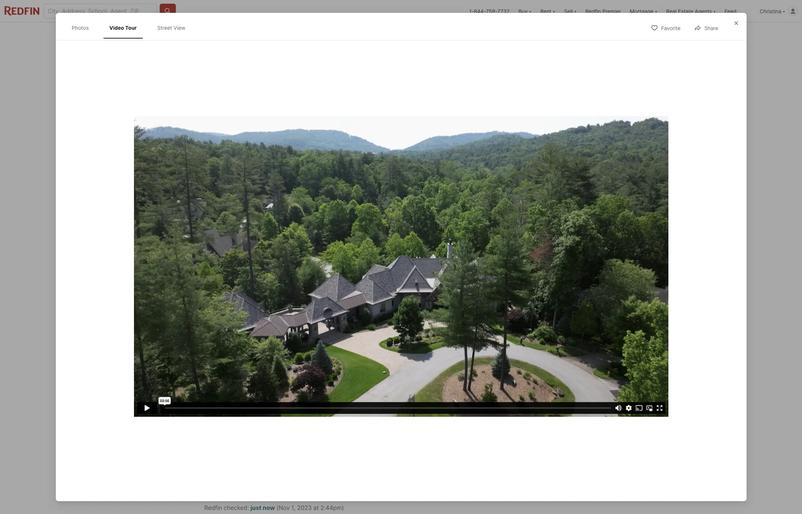 Task type: locate. For each thing, give the bounding box(es) containing it.
1 horizontal spatial 28803
[[567, 346, 580, 352]]

0 horizontal spatial view
[[174, 25, 185, 31]]

favorite button
[[645, 20, 687, 35]]

to down shower, on the bottom of page
[[387, 405, 393, 412]]

2 tab from the left
[[253, 24, 293, 42]]

nov inside nov 3 friday
[[561, 260, 571, 266]]

2 horizontal spatial nov
[[561, 260, 571, 266]]

of left refined
[[439, 343, 444, 351]]

1 vertical spatial a
[[313, 405, 317, 412]]

guest
[[221, 431, 236, 439]]

area.
[[429, 378, 443, 386]]

fireplace,
[[255, 370, 281, 377], [318, 378, 344, 386]]

1 vertical spatial to
[[387, 405, 393, 412]]

2:44pm)
[[321, 504, 344, 511]]

, left nc
[[285, 257, 287, 264]]

and left storage.
[[390, 414, 401, 421]]

1 horizontal spatial video
[[227, 217, 241, 224]]

submit search image
[[164, 7, 172, 15]]

open
[[454, 370, 468, 377]]

for
[[211, 244, 221, 250]]

a right for
[[258, 361, 262, 368]]

1 horizontal spatial a
[[457, 387, 461, 395]]

8,482 sq ft
[[375, 274, 400, 293]]

grandeur
[[204, 352, 230, 359]]

video down city, address, school, agent, zip search box
[[109, 25, 124, 31]]

2 vertical spatial of
[[274, 387, 279, 395]]

video
[[109, 25, 124, 31], [227, 217, 241, 224]]

1
[[496, 266, 503, 282]]

view inside button
[[283, 217, 296, 224]]

fireplace, up porch
[[255, 370, 281, 377]]

the
[[316, 352, 327, 359], [444, 378, 455, 386]]

0 horizontal spatial street
[[157, 25, 172, 31]]

into
[[401, 352, 411, 359]]

with up nov 1 wednesday
[[504, 249, 516, 256]]

tour down city, address, school, agent, zip search box
[[125, 25, 137, 31]]

tour left person
[[494, 302, 506, 307]]

4 garage spaces (5 total)
[[355, 390, 425, 398]]

28803 down pm
[[567, 346, 580, 352]]

3 nov from the left
[[561, 260, 571, 266]]

video inside "button"
[[227, 217, 241, 224]]

City, Address, School, Agent, ZIP search field
[[44, 4, 157, 18]]

in up 2220
[[581, 346, 585, 352]]

and left the full
[[352, 431, 362, 439]]

0 vertical spatial 12
[[204, 257, 211, 264]]

0 vertical spatial an
[[407, 343, 413, 351]]

ramble
[[248, 352, 269, 359]]

1 vertical spatial at
[[313, 504, 319, 511]]

in right tours
[[562, 346, 565, 352]]

-
[[237, 244, 239, 250]]

stands
[[378, 343, 397, 351]]

further
[[332, 361, 351, 368]]

find
[[360, 361, 370, 368]]

1 horizontal spatial at
[[552, 331, 556, 336]]

bath. down half
[[374, 431, 388, 439]]

, left asheville in the left of the page
[[257, 257, 259, 264]]

with up gardens
[[258, 414, 270, 421]]

grand up station
[[379, 370, 395, 377]]

0 horizontal spatial family
[[237, 407, 254, 414]]

elevator
[[335, 405, 357, 412]]

the up kitchen.
[[444, 378, 455, 386]]

video inside tab
[[109, 25, 124, 31]]

room up half
[[374, 414, 389, 421]]

the left last
[[506, 353, 513, 358]]

5
[[308, 274, 314, 284]]

1 vertical spatial bath.
[[374, 431, 388, 439]]

the down stately
[[204, 378, 213, 386]]

1 horizontal spatial days
[[529, 353, 539, 358]]

2 horizontal spatial of
[[439, 343, 444, 351]]

with up kitchenette,
[[297, 423, 309, 430]]

1 vertical spatial the
[[444, 378, 455, 386]]

tour via video chat
[[541, 302, 585, 307]]

days inside in the last 30 days
[[529, 353, 539, 358]]

nov down agent
[[561, 260, 571, 266]]

street view
[[157, 25, 185, 31], [267, 217, 296, 224]]

0 horizontal spatial you
[[376, 405, 386, 412]]

beds
[[308, 285, 322, 293]]

dialog
[[56, 13, 747, 501]]

redfin premier button
[[581, 0, 626, 22]]

0 horizontal spatial tab list
[[64, 17, 199, 38]]

approved
[[267, 286, 291, 292]]

1 nov from the left
[[496, 260, 506, 266]]

home
[[249, 320, 273, 330]]

0 vertical spatial street view
[[157, 25, 185, 31]]

0 horizontal spatial days
[[228, 390, 242, 398]]

dining,
[[346, 378, 364, 386]]

a down bedrooms,
[[311, 423, 314, 430]]

nov
[[496, 260, 506, 266], [528, 260, 538, 266], [561, 260, 571, 266]]

setting,
[[356, 343, 377, 351]]

premier inside button
[[603, 8, 621, 14]]

that
[[436, 405, 448, 412]]

refined
[[446, 343, 466, 351]]

days down the led
[[529, 353, 539, 358]]

at
[[552, 331, 556, 336], [313, 504, 319, 511]]

nov for 2
[[528, 260, 538, 266]]

at right 2023
[[313, 504, 319, 511]]

tab list containing photos
[[64, 17, 199, 38]]

video up the for sale - active
[[227, 217, 241, 224]]

family inside this prestigious estate, nestled in a tranquil woodland setting, stands as an emblem of refined grandeur in the ramble biltmore forest. the grand entrance leads you into the foyer with soaring ceilings for a grand welcome. explore further to find an elegant living room with a stately cast stone fireplace, offering a balance of intimacy and grand scale. folding doors open the screened back porch with a see thru fireplace, dining, grill station and sitting area. the gourmet kitchen has top of the line appliances,double islands and a separate prep kitchen. a sumptuous primary suite featuring his&hers closets, a walk-in shower, dual vanities, and a soaking tub,creating a spa-like retreat. a glass elevator takes you to the lower level that caters to your every need with 3-ensuite bedrooms, wet-bar, family room and storage. outside, manicured english gardens await with a pavilion,storage and half bath. 4-car garages, above sits a guest suite with laundry, kitchenette, bedroom and full bath.
[[356, 414, 373, 421]]

nov up wednesday
[[496, 260, 506, 266]]

suite down english
[[238, 431, 251, 439]]

photos tab
[[66, 19, 95, 37]]

(828)
[[546, 370, 560, 376]]

nov inside nov 2 thursday
[[528, 260, 538, 266]]

gourmet
[[204, 387, 228, 395]]

list box
[[489, 297, 592, 313]]

0 horizontal spatial an
[[372, 361, 379, 368]]

with down refined
[[439, 352, 451, 359]]

0 vertical spatial to
[[353, 361, 358, 368]]

family down primary
[[237, 407, 254, 414]]

of down further
[[334, 370, 340, 377]]

laundry
[[375, 407, 395, 414]]

to up the 'intimacy'
[[353, 361, 358, 368]]

0 vertical spatial fireplace,
[[255, 370, 281, 377]]

1 vertical spatial view
[[283, 217, 296, 224]]

shower,
[[376, 396, 398, 403]]

1-844-759-7732 link
[[469, 8, 510, 14]]

top
[[263, 387, 272, 395]]

a up shower, on the bottom of page
[[388, 387, 392, 395]]

0 horizontal spatial fireplace,
[[255, 370, 281, 377]]

0 horizontal spatial ,
[[257, 257, 259, 264]]

tab
[[204, 24, 253, 42], [253, 24, 293, 42], [293, 24, 348, 42], [348, 24, 407, 42], [407, 24, 443, 42]]

48
[[561, 217, 567, 224]]

bedroom
[[325, 431, 350, 439]]

a left spa- on the left of the page
[[263, 405, 266, 412]]

1 horizontal spatial 12
[[543, 346, 548, 352]]

with down gardens
[[253, 431, 265, 439]]

and down station
[[376, 387, 387, 395]]

video for video tour
[[109, 25, 124, 31]]

led
[[536, 346, 542, 352]]

station
[[377, 378, 396, 386]]

a up the forest.
[[300, 343, 303, 351]]

an right as
[[407, 343, 413, 351]]

sale
[[223, 244, 235, 250]]

map entry image
[[423, 243, 472, 292]]

folding
[[414, 370, 435, 377]]

0 vertical spatial suite
[[260, 396, 273, 403]]

fireplace, up appliances,double
[[318, 378, 344, 386]]

of right the top
[[274, 387, 279, 395]]

4 tab from the left
[[348, 24, 407, 42]]

ask
[[496, 370, 506, 376]]

0 vertical spatial of
[[439, 343, 444, 351]]

1 horizontal spatial street
[[267, 217, 282, 224]]

(nov
[[277, 504, 290, 511]]

an down leads
[[372, 361, 379, 368]]

today
[[538, 331, 551, 336]]

12 right the led
[[543, 346, 548, 352]]

1 horizontal spatial an
[[407, 343, 413, 351]]

0 horizontal spatial street view
[[157, 25, 185, 31]]

1 vertical spatial 28803
[[567, 346, 580, 352]]

1 vertical spatial video
[[227, 217, 241, 224]]

2 vertical spatial grand
[[379, 370, 395, 377]]

days left on
[[228, 390, 242, 398]]

1 horizontal spatial nov
[[528, 260, 538, 266]]

garages,
[[418, 423, 443, 430]]

(washer
[[397, 407, 419, 414]]

level
[[422, 405, 435, 412]]

you up elegant
[[389, 352, 399, 359]]

with up doors
[[435, 361, 447, 368]]

emblem
[[415, 343, 437, 351]]

1 , from the left
[[257, 257, 259, 264]]

12 landsdowne ct , asheville , nc 28803
[[204, 257, 317, 264]]

1 horizontal spatial fireplace,
[[318, 378, 344, 386]]

12 left landsdowne on the left
[[204, 257, 211, 264]]

redfin for redfin agents led 12 tours in 28803
[[506, 346, 519, 352]]

0 horizontal spatial premier
[[542, 249, 565, 256]]

1 vertical spatial an
[[372, 361, 379, 368]]

checked:
[[224, 504, 249, 511]]

prestigious
[[218, 343, 248, 351]]

0 vertical spatial video
[[109, 25, 124, 31]]

and down vanities, on the right bottom
[[421, 407, 432, 414]]

1 vertical spatial street
[[267, 217, 282, 224]]

1 horizontal spatial grand
[[328, 352, 344, 359]]

grand down the "biltmore"
[[263, 361, 280, 368]]

suite down the top
[[260, 396, 273, 403]]

tab list
[[64, 17, 199, 38], [204, 22, 448, 42]]

bath. left "4-" at the right of the page
[[386, 423, 400, 430]]

appliances,double
[[303, 387, 354, 395]]

family down takes
[[356, 414, 373, 421]]

1 horizontal spatial room
[[419, 361, 433, 368]]

3 tab from the left
[[293, 24, 348, 42]]

view inside 'tab'
[[174, 25, 185, 31]]

a up nov 1 wednesday
[[517, 249, 521, 256]]

to left your at the left bottom of page
[[204, 414, 210, 421]]

video for video
[[227, 217, 241, 224]]

0 horizontal spatial video
[[109, 25, 124, 31]]

and up grill
[[367, 370, 377, 377]]

131
[[218, 390, 227, 398]]

1 vertical spatial room
[[374, 414, 389, 421]]

redfin for redfin premier
[[586, 8, 601, 14]]

0 vertical spatial street
[[157, 25, 172, 31]]

0 horizontal spatial room
[[374, 414, 389, 421]]

1 vertical spatial premier
[[542, 249, 565, 256]]

nov inside nov 1 wednesday
[[496, 260, 506, 266]]

0 vertical spatial the
[[316, 352, 327, 359]]

1 horizontal spatial premier
[[603, 8, 621, 14]]

1 vertical spatial days
[[228, 390, 242, 398]]

0 horizontal spatial 12
[[204, 257, 211, 264]]

0 vertical spatial at
[[552, 331, 556, 336]]

1 horizontal spatial you
[[389, 352, 399, 359]]

elegant
[[380, 361, 401, 368]]

leads
[[372, 352, 387, 359]]

tour for tour in person
[[494, 302, 506, 307]]

need
[[243, 414, 257, 421]]

2 nov from the left
[[528, 260, 538, 266]]

1-
[[469, 8, 474, 14]]

dialog containing photos
[[56, 13, 747, 501]]

about this home
[[204, 320, 273, 330]]

cast
[[225, 370, 237, 377]]

0 vertical spatial premier
[[603, 8, 621, 14]]

554-
[[561, 370, 574, 376]]

1 vertical spatial suite
[[238, 431, 251, 439]]

and down scale.
[[398, 378, 408, 386]]

in left person
[[507, 302, 511, 307]]

0 horizontal spatial the
[[316, 352, 327, 359]]

0 vertical spatial view
[[174, 25, 185, 31]]

in
[[507, 302, 511, 307], [293, 343, 298, 351], [562, 346, 565, 352], [581, 346, 585, 352], [231, 352, 236, 359], [370, 396, 375, 403]]

tour left "via"
[[541, 302, 552, 307]]

a up thru on the bottom left
[[306, 370, 309, 377]]

the up explore
[[316, 352, 327, 359]]

0 horizontal spatial nov
[[496, 260, 506, 266]]

pre-
[[256, 286, 267, 292]]

you down shower, on the bottom of page
[[376, 405, 386, 412]]

family
[[237, 407, 254, 414], [356, 414, 373, 421]]

1 horizontal spatial of
[[334, 370, 340, 377]]

1 horizontal spatial view
[[283, 217, 296, 224]]

ask a question
[[496, 370, 533, 376]]

1 vertical spatial fireplace,
[[318, 378, 344, 386]]

28803 right nc
[[299, 257, 317, 264]]

844-
[[474, 8, 486, 14]]

30
[[523, 353, 528, 358]]

nov down tour with a redfin premier agent
[[528, 260, 538, 266]]

room up folding
[[419, 361, 433, 368]]

like
[[280, 405, 290, 412]]

1 horizontal spatial ,
[[285, 257, 287, 264]]

balance
[[311, 370, 333, 377]]

0 horizontal spatial grand
[[263, 361, 280, 368]]

2 , from the left
[[285, 257, 287, 264]]

premier
[[603, 8, 621, 14], [542, 249, 565, 256]]

0 vertical spatial you
[[389, 352, 399, 359]]

1 horizontal spatial family
[[356, 414, 373, 421]]

a up caters
[[450, 396, 453, 403]]

3
[[561, 266, 570, 282]]

ct
[[251, 257, 257, 264]]

outside,
[[427, 414, 450, 421]]

the
[[238, 352, 247, 359], [413, 352, 422, 359], [506, 353, 513, 358], [204, 378, 213, 386], [281, 387, 290, 395], [395, 405, 404, 412]]

tour up 1
[[489, 249, 502, 256]]

suite
[[260, 396, 273, 403], [238, 431, 251, 439]]

0 vertical spatial 28803
[[299, 257, 317, 264]]

12 landsdowne ct, asheville, nc 28803 image
[[204, 43, 480, 234], [483, 43, 598, 137], [483, 140, 598, 234]]

None button
[[493, 257, 523, 289], [526, 258, 555, 289], [558, 258, 588, 289], [493, 257, 523, 289], [526, 258, 555, 289], [558, 258, 588, 289]]

in up takes
[[370, 396, 375, 403]]

0 vertical spatial days
[[529, 353, 539, 358]]

a right kitchen.
[[457, 387, 461, 395]]

and
[[367, 370, 377, 377], [398, 378, 408, 386], [376, 387, 387, 395], [438, 396, 448, 403], [421, 407, 432, 414], [390, 414, 401, 421], [362, 423, 372, 430], [352, 431, 362, 439]]

a up bedrooms,
[[313, 405, 317, 412]]

1 horizontal spatial street view
[[267, 217, 296, 224]]

2 vertical spatial to
[[204, 414, 210, 421]]

at down tour
[[552, 331, 556, 336]]

grand down woodland in the bottom left of the page
[[328, 352, 344, 359]]

redfin inside button
[[586, 8, 601, 14]]

1 vertical spatial street view
[[267, 217, 296, 224]]

feed button
[[721, 0, 756, 22]]

doors
[[436, 370, 452, 377]]

forest.
[[295, 352, 314, 359]]

with down offering
[[275, 378, 287, 386]]



Task type: describe. For each thing, give the bounding box(es) containing it.
1 horizontal spatial suite
[[260, 396, 273, 403]]

ft
[[384, 285, 390, 293]]

thursday
[[528, 281, 549, 286]]

nestled
[[271, 343, 291, 351]]

759-
[[486, 8, 498, 14]]

2 horizontal spatial grand
[[379, 370, 395, 377]]

soaking
[[204, 405, 226, 412]]

1 horizontal spatial tab list
[[204, 22, 448, 42]]

tub,creating
[[228, 405, 261, 412]]

the up living
[[413, 352, 422, 359]]

laundry,
[[266, 431, 289, 439]]

tour for tour via video chat
[[541, 302, 552, 307]]

2 horizontal spatial to
[[387, 405, 393, 412]]

every
[[226, 414, 241, 421]]

in down prestigious
[[231, 352, 236, 359]]

video tour
[[109, 25, 137, 31]]

1 vertical spatial 12
[[543, 346, 548, 352]]

chat
[[574, 302, 585, 307]]

est.
[[204, 286, 213, 292]]

total)
[[410, 390, 425, 398]]

photos
[[569, 217, 586, 224]]

tranquil
[[305, 343, 325, 351]]

offering
[[283, 370, 304, 377]]

get
[[246, 286, 255, 292]]

caters
[[449, 405, 467, 412]]

1 horizontal spatial the
[[444, 378, 455, 386]]

131 days on redfin
[[218, 390, 270, 398]]

nov for 3
[[561, 260, 571, 266]]

0 vertical spatial room
[[419, 361, 433, 368]]

dryer)
[[433, 407, 450, 414]]

at inside schedule tour next available: today at 6:00 pm
[[552, 331, 556, 336]]

redfin for redfin checked: just now (nov 1, 2023 at 2:44pm)
[[204, 504, 222, 511]]

lower
[[405, 405, 420, 412]]

the inside in the last 30 days
[[506, 353, 513, 358]]

car
[[408, 423, 417, 430]]

a right ask
[[507, 370, 510, 376]]

entrance
[[346, 352, 371, 359]]

street view inside 'tab'
[[157, 25, 185, 31]]

a left see
[[289, 378, 292, 386]]

closets,
[[327, 396, 348, 403]]

1 horizontal spatial to
[[353, 361, 358, 368]]

in-
[[355, 407, 363, 414]]

primary
[[237, 396, 258, 403]]

on redfin link
[[243, 390, 270, 398]]

question
[[511, 370, 533, 376]]

the down dual
[[395, 405, 404, 412]]

in inside list box
[[507, 302, 511, 307]]

list box containing tour in person
[[489, 297, 592, 313]]

a right sits
[[216, 431, 219, 439]]

a left 4
[[350, 396, 353, 403]]

the up ceilings
[[238, 352, 247, 359]]

kitchen.
[[434, 387, 455, 395]]

0 horizontal spatial suite
[[238, 431, 251, 439]]

nov for 1
[[496, 260, 506, 266]]

0 horizontal spatial of
[[274, 387, 279, 395]]

0 vertical spatial bath.
[[386, 423, 400, 430]]

and up that
[[438, 396, 448, 403]]

favorite
[[662, 25, 681, 31]]

single-
[[218, 407, 237, 414]]

$9,995,000 est. $65,530 /mo get pre-approved
[[204, 274, 291, 292]]

ask a question link
[[496, 370, 533, 376]]

1,
[[292, 504, 296, 511]]

unit
[[363, 407, 373, 414]]

in inside in the last 30 days
[[581, 346, 585, 352]]

prep
[[419, 387, 432, 395]]

feed
[[725, 8, 737, 14]]

dual
[[399, 396, 411, 403]]

and up the full
[[362, 423, 372, 430]]

storage.
[[402, 414, 425, 421]]

0 horizontal spatial a
[[313, 405, 317, 412]]

above
[[444, 423, 461, 430]]

$65,530
[[215, 286, 235, 292]]

separate
[[393, 387, 418, 395]]

stately
[[204, 370, 223, 377]]

spaces
[[381, 390, 401, 398]]

(828) 554-2220
[[546, 370, 587, 376]]

a up doors
[[448, 361, 452, 368]]

street inside button
[[267, 217, 282, 224]]

nov 1 wednesday
[[496, 260, 520, 286]]

in-unit laundry (washer and dryer)
[[355, 407, 450, 414]]

share
[[705, 25, 719, 31]]

street inside 'tab'
[[157, 25, 172, 31]]

5 tab from the left
[[407, 24, 443, 42]]

1 vertical spatial you
[[376, 405, 386, 412]]

full
[[364, 431, 372, 439]]

porch
[[258, 378, 274, 386]]

person
[[512, 302, 529, 307]]

0 horizontal spatial 28803
[[299, 257, 317, 264]]

in up the forest.
[[293, 343, 298, 351]]

tour for tour with a redfin premier agent
[[489, 249, 502, 256]]

nc
[[289, 257, 297, 264]]

as
[[399, 343, 405, 351]]

sumptuous
[[204, 396, 235, 403]]

now
[[263, 504, 275, 511]]

this prestigious estate, nestled in a tranquil woodland setting, stands as an emblem of refined grandeur in the ramble biltmore forest. the grand entrance leads you into the foyer with soaring ceilings for a grand welcome. explore further to find an elegant living room with a stately cast stone fireplace, offering a balance of intimacy and grand scale. folding doors open the screened back porch with a see thru fireplace, dining, grill station and sitting area. the gourmet kitchen has top of the line appliances,double islands and a separate prep kitchen. a sumptuous primary suite featuring his&hers closets, a walk-in shower, dual vanities, and a soaking tub,creating a spa-like retreat. a glass elevator takes you to the lower level that caters to your every need with 3-ensuite bedrooms, wet-bar, family room and storage. outside, manicured english gardens await with a pavilion,storage and half bath. 4-car garages, above sits a guest suite with laundry, kitchenette, bedroom and full bath.
[[204, 343, 468, 439]]

await
[[281, 423, 296, 430]]

0 horizontal spatial to
[[204, 414, 210, 421]]

featuring
[[275, 396, 299, 403]]

video
[[561, 302, 573, 307]]

6.5 baths
[[340, 274, 356, 293]]

half
[[374, 423, 384, 430]]

$9,995,000
[[204, 274, 254, 284]]

walk-
[[355, 396, 370, 403]]

tour inside tab
[[125, 25, 137, 31]]

video tour tab
[[103, 19, 143, 37]]

0 vertical spatial a
[[457, 387, 461, 395]]

street view tab
[[151, 19, 191, 37]]

1 vertical spatial grand
[[263, 361, 280, 368]]

manicured
[[204, 423, 233, 430]]

in the last 30 days
[[506, 346, 585, 358]]

pm
[[568, 331, 574, 336]]

48 photos button
[[544, 213, 592, 228]]

2220
[[574, 370, 587, 376]]

street view inside button
[[267, 217, 296, 224]]

the up featuring
[[281, 387, 290, 395]]

takes
[[359, 405, 374, 412]]

explore
[[309, 361, 330, 368]]

tab list inside 'dialog'
[[64, 17, 199, 38]]

baths
[[340, 285, 356, 293]]

sits
[[204, 431, 214, 439]]

wet-
[[331, 414, 344, 421]]

8,482
[[375, 274, 400, 284]]

next image
[[583, 267, 595, 279]]

available:
[[518, 331, 537, 336]]

for
[[249, 361, 257, 368]]

0 vertical spatial grand
[[328, 352, 344, 359]]

1 vertical spatial of
[[334, 370, 340, 377]]

0 horizontal spatial at
[[313, 504, 319, 511]]

1 tab from the left
[[204, 24, 253, 42]]

this
[[204, 343, 216, 351]]

gardens
[[257, 423, 279, 430]]

pavilion,storage
[[316, 423, 360, 430]]

active
[[241, 244, 259, 250]]

foyer
[[424, 352, 438, 359]]



Task type: vqa. For each thing, say whether or not it's contained in the screenshot.
the middle the if
no



